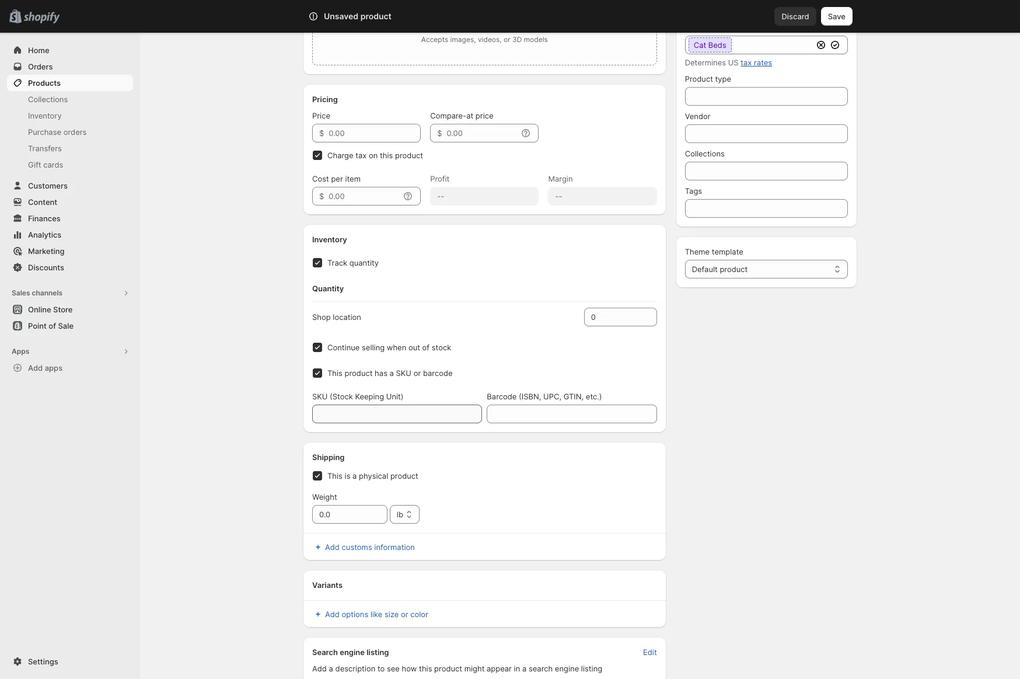 Task type: locate. For each thing, give the bounding box(es) containing it.
shipping
[[312, 453, 345, 462]]

this left is
[[328, 471, 343, 481]]

models
[[524, 35, 548, 44]]

inventory up track
[[312, 235, 347, 244]]

point of sale link
[[7, 318, 133, 334]]

orders
[[28, 62, 53, 71]]

or inside button
[[401, 610, 409, 619]]

product right the on
[[395, 151, 423, 160]]

type
[[716, 74, 732, 84]]

0 horizontal spatial tax
[[356, 151, 367, 160]]

point of sale
[[28, 321, 74, 331]]

2 vertical spatial or
[[401, 610, 409, 619]]

add for add options like size or color
[[325, 610, 340, 619]]

0 vertical spatial of
[[49, 321, 56, 331]]

default
[[693, 265, 718, 274]]

1 horizontal spatial search
[[360, 12, 385, 21]]

transfers link
[[7, 140, 133, 157]]

track
[[328, 258, 348, 268]]

add for add customs information
[[325, 543, 340, 552]]

sale
[[58, 321, 74, 331]]

$ down cost at the top left of the page
[[319, 192, 324, 201]]

0 horizontal spatial listing
[[367, 648, 389, 657]]

1 horizontal spatial tax
[[741, 58, 753, 67]]

cost
[[312, 174, 329, 183]]

this
[[380, 151, 393, 160], [419, 664, 432, 673]]

1 horizontal spatial collections
[[686, 149, 725, 158]]

margin
[[549, 174, 573, 183]]

0 horizontal spatial sku
[[312, 392, 328, 401]]

online store
[[28, 305, 73, 314]]

0 horizontal spatial or
[[401, 610, 409, 619]]

product down template
[[720, 265, 748, 274]]

Compare-at price text field
[[447, 124, 518, 143]]

listing right search
[[582, 664, 603, 673]]

of right out
[[423, 343, 430, 352]]

products link
[[7, 75, 133, 91]]

marketing
[[28, 246, 65, 256]]

tags
[[686, 186, 703, 196]]

0 horizontal spatial search
[[312, 648, 338, 657]]

Cost per item text field
[[329, 187, 400, 206]]

channels
[[32, 289, 63, 297]]

1 horizontal spatial inventory
[[312, 235, 347, 244]]

add left apps
[[28, 363, 43, 373]]

$ down price
[[319, 128, 324, 138]]

shop location
[[312, 312, 362, 322]]

1 vertical spatial listing
[[582, 664, 603, 673]]

1 vertical spatial this
[[328, 471, 343, 481]]

add left customs
[[325, 543, 340, 552]]

engine up description
[[340, 648, 365, 657]]

0 vertical spatial this
[[380, 151, 393, 160]]

product left "might"
[[435, 664, 463, 673]]

or right size
[[401, 610, 409, 619]]

Margin text field
[[549, 187, 657, 206]]

$ for cost per item
[[319, 192, 324, 201]]

1 horizontal spatial of
[[423, 343, 430, 352]]

apps button
[[7, 343, 133, 360]]

of
[[49, 321, 56, 331], [423, 343, 430, 352]]

product
[[361, 11, 392, 21], [395, 151, 423, 160], [720, 265, 748, 274], [345, 369, 373, 378], [391, 471, 419, 481], [435, 664, 463, 673]]

quantity
[[312, 284, 344, 293]]

collections down vendor
[[686, 149, 725, 158]]

options
[[342, 610, 369, 619]]

1 horizontal spatial listing
[[582, 664, 603, 673]]

edit button
[[637, 644, 664, 661]]

transfers
[[28, 144, 62, 153]]

a
[[390, 369, 394, 378], [353, 471, 357, 481], [329, 664, 333, 673], [523, 664, 527, 673]]

0 horizontal spatial this
[[380, 151, 393, 160]]

0 horizontal spatial engine
[[340, 648, 365, 657]]

listing
[[367, 648, 389, 657], [582, 664, 603, 673]]

stock
[[432, 343, 452, 352]]

discounts link
[[7, 259, 133, 276]]

$
[[319, 128, 324, 138], [438, 128, 442, 138], [319, 192, 324, 201]]

add a description to see how this product might appear in a search engine listing
[[312, 664, 603, 673]]

0 vertical spatial this
[[328, 369, 343, 378]]

listing up to
[[367, 648, 389, 657]]

1 vertical spatial inventory
[[312, 235, 347, 244]]

or left barcode
[[414, 369, 421, 378]]

1 vertical spatial or
[[414, 369, 421, 378]]

0 vertical spatial search
[[360, 12, 385, 21]]

inventory up purchase
[[28, 111, 62, 120]]

0 horizontal spatial inventory
[[28, 111, 62, 120]]

3d
[[513, 35, 522, 44]]

barcode
[[423, 369, 453, 378]]

compare-
[[431, 111, 467, 120]]

sku right "has"
[[396, 369, 412, 378]]

tax right us
[[741, 58, 753, 67]]

when
[[387, 343, 407, 352]]

settings
[[28, 657, 58, 666]]

$ for compare-at price
[[438, 128, 442, 138]]

a right the in
[[523, 664, 527, 673]]

us
[[729, 58, 739, 67]]

this up (stock
[[328, 369, 343, 378]]

gtin,
[[564, 392, 584, 401]]

add down search engine listing
[[312, 664, 327, 673]]

product
[[686, 74, 714, 84]]

inventory
[[28, 111, 62, 120], [312, 235, 347, 244]]

add left options at the left of the page
[[325, 610, 340, 619]]

Product type text field
[[686, 87, 849, 106]]

2 this from the top
[[328, 471, 343, 481]]

profit
[[431, 174, 450, 183]]

cost per item
[[312, 174, 361, 183]]

1 vertical spatial collections
[[686, 149, 725, 158]]

description
[[336, 664, 376, 673]]

tax
[[741, 58, 753, 67], [356, 151, 367, 160]]

1 vertical spatial this
[[419, 664, 432, 673]]

this right the on
[[380, 151, 393, 160]]

sku
[[396, 369, 412, 378], [312, 392, 328, 401]]

store
[[53, 305, 73, 314]]

0 vertical spatial collections
[[28, 95, 68, 104]]

products
[[28, 78, 61, 88]]

images,
[[451, 35, 476, 44]]

save button
[[822, 7, 853, 26]]

1 vertical spatial sku
[[312, 392, 328, 401]]

finances
[[28, 214, 61, 223]]

search for search engine listing
[[312, 648, 338, 657]]

1 this from the top
[[328, 369, 343, 378]]

this for this is a physical product
[[328, 471, 343, 481]]

rates
[[755, 58, 773, 67]]

appear
[[487, 664, 512, 673]]

per
[[331, 174, 343, 183]]

0 horizontal spatial of
[[49, 321, 56, 331]]

point
[[28, 321, 47, 331]]

0 vertical spatial inventory
[[28, 111, 62, 120]]

has
[[375, 369, 388, 378]]

1 vertical spatial search
[[312, 648, 338, 657]]

in
[[514, 664, 521, 673]]

of left sale
[[49, 321, 56, 331]]

this product has a sku or barcode
[[328, 369, 453, 378]]

collections
[[28, 95, 68, 104], [686, 149, 725, 158]]

2 horizontal spatial or
[[504, 35, 511, 44]]

1 vertical spatial of
[[423, 343, 430, 352]]

sku left (stock
[[312, 392, 328, 401]]

search up description
[[312, 648, 338, 657]]

tax left the on
[[356, 151, 367, 160]]

Profit text field
[[431, 187, 539, 206]]

1 vertical spatial engine
[[555, 664, 580, 673]]

lb
[[397, 510, 404, 519]]

discard button
[[775, 7, 817, 26]]

variants
[[312, 581, 343, 590]]

keeping
[[355, 392, 384, 401]]

None number field
[[584, 308, 640, 327]]

engine right search
[[555, 664, 580, 673]]

0 vertical spatial sku
[[396, 369, 412, 378]]

product left "has"
[[345, 369, 373, 378]]

content link
[[7, 194, 133, 210]]

search button
[[341, 7, 680, 26]]

this
[[328, 369, 343, 378], [328, 471, 343, 481]]

theme template
[[686, 247, 744, 256]]

discounts
[[28, 263, 64, 272]]

this right how
[[419, 664, 432, 673]]

customers
[[28, 181, 68, 190]]

$ down compare-
[[438, 128, 442, 138]]

add apps
[[28, 363, 63, 373]]

1 horizontal spatial or
[[414, 369, 421, 378]]

continue selling when out of stock
[[328, 343, 452, 352]]

analytics link
[[7, 227, 133, 243]]

etc.)
[[586, 392, 603, 401]]

search
[[360, 12, 385, 21], [312, 648, 338, 657]]

vendor
[[686, 112, 711, 121]]

collections down products
[[28, 95, 68, 104]]

default product
[[693, 265, 748, 274]]

or left 3d
[[504, 35, 511, 44]]

search
[[529, 664, 553, 673]]

search right unsaved
[[360, 12, 385, 21]]

0 vertical spatial listing
[[367, 648, 389, 657]]

search inside button
[[360, 12, 385, 21]]



Task type: describe. For each thing, give the bounding box(es) containing it.
continue
[[328, 343, 360, 352]]

analytics
[[28, 230, 62, 239]]

(stock
[[330, 392, 353, 401]]

0 horizontal spatial collections
[[28, 95, 68, 104]]

add customs information button
[[305, 539, 664, 555]]

item
[[345, 174, 361, 183]]

save
[[829, 12, 846, 21]]

theme
[[686, 247, 710, 256]]

add for add apps
[[28, 363, 43, 373]]

product right unsaved
[[361, 11, 392, 21]]

point of sale button
[[0, 318, 140, 334]]

orders
[[63, 127, 87, 137]]

Collections text field
[[686, 162, 849, 180]]

gift
[[28, 160, 41, 169]]

barcode (isbn, upc, gtin, etc.)
[[487, 392, 603, 401]]

sales channels
[[12, 289, 63, 297]]

Barcode (ISBN, UPC, GTIN, etc.) text field
[[487, 405, 657, 423]]

add options like size or color
[[325, 610, 429, 619]]

content
[[28, 197, 57, 207]]

gift cards
[[28, 160, 63, 169]]

online store link
[[7, 301, 133, 318]]

physical
[[359, 471, 389, 481]]

purchase orders
[[28, 127, 87, 137]]

to
[[378, 664, 385, 673]]

out
[[409, 343, 421, 352]]

at
[[467, 111, 474, 120]]

tax rates link
[[741, 58, 773, 67]]

unsaved
[[324, 11, 359, 21]]

0 vertical spatial or
[[504, 35, 511, 44]]

this is a physical product
[[328, 471, 419, 481]]

apps
[[45, 363, 63, 373]]

how
[[402, 664, 417, 673]]

1 horizontal spatial engine
[[555, 664, 580, 673]]

home link
[[7, 42, 133, 58]]

track quantity
[[328, 258, 379, 268]]

Weight text field
[[312, 505, 388, 524]]

gift cards link
[[7, 157, 133, 173]]

color
[[411, 610, 429, 619]]

is
[[345, 471, 351, 481]]

0 vertical spatial engine
[[340, 648, 365, 657]]

purchase
[[28, 127, 61, 137]]

a right is
[[353, 471, 357, 481]]

home
[[28, 46, 49, 55]]

product right 'physical'
[[391, 471, 419, 481]]

SKU (Stock Keeping Unit) text field
[[312, 405, 483, 423]]

customers link
[[7, 178, 133, 194]]

Tags text field
[[686, 199, 849, 218]]

search for search
[[360, 12, 385, 21]]

inventory link
[[7, 107, 133, 124]]

discard
[[782, 12, 810, 21]]

selling
[[362, 343, 385, 352]]

Vendor text field
[[686, 124, 849, 143]]

compare-at price
[[431, 111, 494, 120]]

finances link
[[7, 210, 133, 227]]

sku (stock keeping unit)
[[312, 392, 404, 401]]

determines us tax rates
[[686, 58, 773, 67]]

location
[[333, 312, 362, 322]]

0 vertical spatial tax
[[741, 58, 753, 67]]

a left description
[[329, 664, 333, 673]]

this for this product has a sku or barcode
[[328, 369, 343, 378]]

1 vertical spatial tax
[[356, 151, 367, 160]]

accepts images, videos, or 3d models
[[422, 35, 548, 44]]

of inside button
[[49, 321, 56, 331]]

weight
[[312, 492, 337, 502]]

online
[[28, 305, 51, 314]]

1 horizontal spatial sku
[[396, 369, 412, 378]]

might
[[465, 664, 485, 673]]

unsaved product
[[324, 11, 392, 21]]

determines
[[686, 58, 727, 67]]

sales channels button
[[7, 285, 133, 301]]

add apps button
[[7, 360, 133, 376]]

quantity
[[350, 258, 379, 268]]

$ for price
[[319, 128, 324, 138]]

shopify image
[[24, 12, 60, 24]]

marketing link
[[7, 243, 133, 259]]

a right "has"
[[390, 369, 394, 378]]

cards
[[43, 160, 63, 169]]

upc,
[[544, 392, 562, 401]]

Price text field
[[329, 124, 421, 143]]

purchase orders link
[[7, 124, 133, 140]]

add customs information
[[325, 543, 415, 552]]

product type
[[686, 74, 732, 84]]

1 horizontal spatial this
[[419, 664, 432, 673]]

settings link
[[7, 654, 133, 670]]

sales
[[12, 289, 30, 297]]

add for add a description to see how this product might appear in a search engine listing
[[312, 664, 327, 673]]

charge
[[328, 151, 354, 160]]

orders link
[[7, 58, 133, 75]]

template
[[712, 247, 744, 256]]

Product category text field
[[686, 36, 814, 54]]

unit)
[[387, 392, 404, 401]]

price
[[476, 111, 494, 120]]



Task type: vqa. For each thing, say whether or not it's contained in the screenshot.
left and
no



